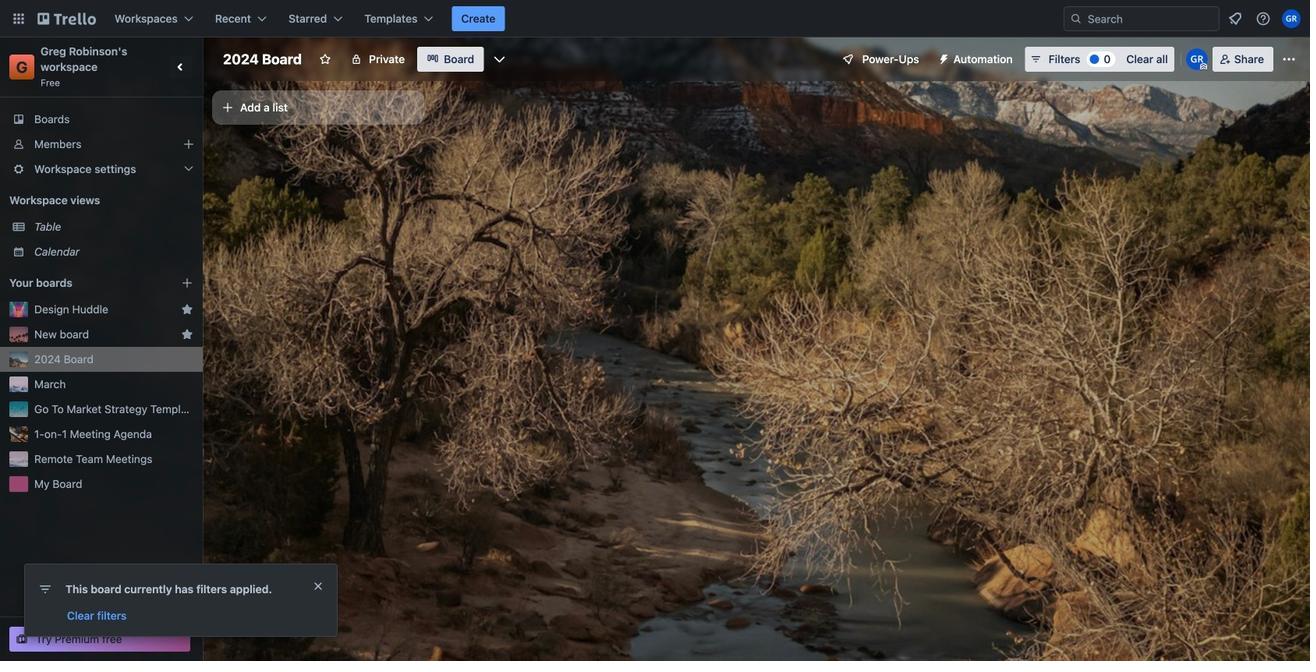 Task type: vqa. For each thing, say whether or not it's contained in the screenshot.
Add a card corresponding to Blocked
no



Task type: locate. For each thing, give the bounding box(es) containing it.
1 vertical spatial starred icon image
[[181, 328, 193, 341]]

workspace navigation collapse icon image
[[170, 56, 192, 78]]

sm image
[[932, 47, 954, 69]]

open information menu image
[[1256, 11, 1271, 27]]

alert
[[25, 565, 337, 636]]

add board image
[[181, 277, 193, 289]]

Search field
[[1083, 8, 1219, 30]]

show menu image
[[1281, 51, 1297, 67]]

your boards with 8 items element
[[9, 274, 158, 292]]

primary element
[[0, 0, 1310, 37]]

search image
[[1070, 12, 1083, 25]]

0 vertical spatial starred icon image
[[181, 303, 193, 316]]

starred icon image
[[181, 303, 193, 316], [181, 328, 193, 341]]

greg robinson (gregrobinson96) image
[[1282, 9, 1301, 28]]



Task type: describe. For each thing, give the bounding box(es) containing it.
2 starred icon image from the top
[[181, 328, 193, 341]]

greg robinson (gregrobinson96) image
[[1186, 48, 1208, 70]]

Board name text field
[[215, 47, 310, 72]]

0 notifications image
[[1226, 9, 1245, 28]]

1 starred icon image from the top
[[181, 303, 193, 316]]

this member is an admin of this board. image
[[1200, 63, 1207, 70]]

back to home image
[[37, 6, 96, 31]]

star or unstar board image
[[319, 53, 332, 66]]

dismiss flag image
[[312, 580, 324, 593]]

customize views image
[[492, 51, 507, 67]]



